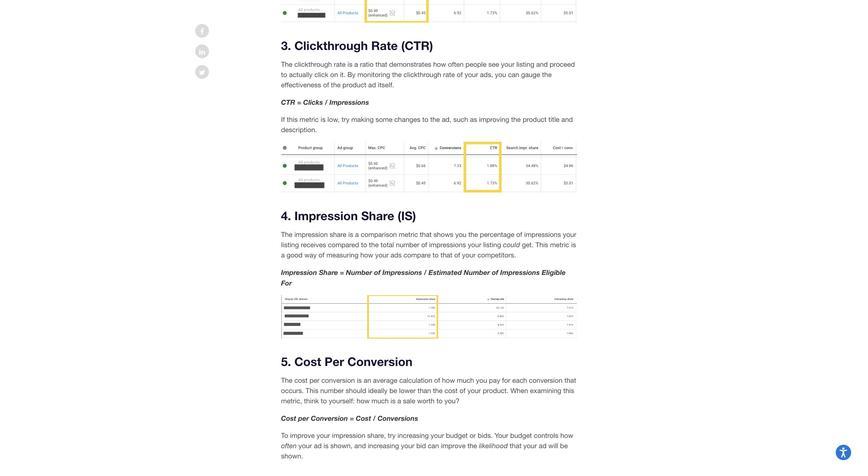 Task type: locate. For each thing, give the bounding box(es) containing it.
1 horizontal spatial share
[[361, 209, 395, 223]]

is inside to improve your impression share, try increasing your budget or bids. your budget controls how often your ad is shown, and increasing your bid can improve the likelihood
[[324, 442, 329, 450]]

0 vertical spatial be
[[390, 387, 397, 395]]

conversion down the yourself:
[[311, 415, 348, 423]]

conversion down per on the bottom of the page
[[322, 377, 355, 385]]

number down the competitors. at the right
[[464, 269, 490, 277]]

ad
[[369, 81, 376, 89], [314, 442, 322, 450], [539, 442, 547, 450]]

1 vertical spatial this
[[306, 387, 319, 395]]

try
[[342, 116, 350, 123], [388, 432, 396, 440]]

0 horizontal spatial per
[[298, 415, 309, 423]]

impressions down get.
[[501, 269, 540, 277]]

try right low,
[[342, 116, 350, 123]]

changes
[[395, 116, 421, 123]]

product down by
[[343, 81, 367, 89]]

the inside the cost per conversion is an average calculation of how much you pay for each conversion that occurs. this number should ideally be lower than the cost of your product. when examining this metric, think to yourself: how much is a sale worth to you?
[[281, 377, 293, 385]]

impressions
[[525, 231, 561, 239], [429, 241, 466, 249]]

the for the impression share is a comparison metric that shows you the percentage of impressions your listing receives compared to the total number of impressions your listing
[[281, 231, 293, 239]]

1 vertical spatial the
[[281, 231, 293, 239]]

increasing up bid
[[398, 432, 429, 440]]

0 horizontal spatial clickthrough
[[295, 60, 332, 68]]

impression
[[295, 231, 328, 239], [332, 432, 366, 440]]

can left gauge
[[508, 71, 520, 78]]

be
[[390, 387, 397, 395], [561, 442, 568, 450]]

5.
[[281, 355, 291, 369]]

that inside the clickthrough rate is a ratio that demonstrates how often people see your listing and proceed to actually click on it. by monitoring the clickthrough rate of your ads, you can gauge the effectiveness of the product ad itself.
[[376, 60, 388, 68]]

0 vertical spatial share
[[361, 209, 395, 223]]

get.
[[522, 241, 534, 249]]

that
[[376, 60, 388, 68], [420, 231, 432, 239], [441, 251, 453, 259], [565, 377, 577, 385], [510, 442, 522, 450]]

ctr = clicks / impressions
[[281, 98, 369, 106]]

1 horizontal spatial improve
[[441, 442, 466, 450]]

0 horizontal spatial rate
[[334, 60, 346, 68]]

cost up occurs.
[[295, 377, 308, 385]]

number up compare
[[396, 241, 420, 249]]

0 horizontal spatial this
[[306, 387, 319, 395]]

the left ad, on the right top of page
[[431, 116, 440, 123]]

or
[[470, 432, 476, 440]]

1 horizontal spatial budget
[[511, 432, 532, 440]]

a for comparison
[[355, 231, 359, 239]]

conversion up examining
[[529, 377, 563, 385]]

1 vertical spatial often
[[281, 442, 297, 450]]

ad down monitoring
[[369, 81, 376, 89]]

/ right clicks on the left top of page
[[325, 98, 328, 106]]

if
[[281, 116, 285, 123]]

much down ideally
[[372, 397, 389, 405]]

0 vertical spatial you
[[495, 71, 507, 78]]

/ inside impression share = number of impressions / estimated number of impressions eligible for
[[424, 269, 427, 277]]

examining
[[530, 387, 562, 395]]

0 vertical spatial metric
[[300, 116, 319, 123]]

1 the from the top
[[281, 60, 293, 68]]

0 horizontal spatial share
[[319, 269, 338, 277]]

the for the clickthrough rate is a ratio that demonstrates how often people see your listing and proceed to actually click on it. by monitoring the clickthrough rate of your ads, you can gauge the effectiveness of the product ad itself.
[[281, 60, 293, 68]]

the down on
[[331, 81, 341, 89]]

occurs.
[[281, 387, 304, 395]]

this right examining
[[564, 387, 575, 395]]

impressions up making
[[330, 98, 369, 106]]

0 vertical spatial increasing
[[398, 432, 429, 440]]

average
[[373, 377, 398, 385]]

controls
[[534, 432, 559, 440]]

2 the from the top
[[281, 231, 293, 239]]

1 vertical spatial this
[[564, 387, 575, 395]]

listing up the competitors. at the right
[[484, 241, 501, 249]]

1 horizontal spatial impressions
[[525, 231, 561, 239]]

0 vertical spatial and
[[537, 60, 548, 68]]

1 horizontal spatial /
[[373, 415, 376, 423]]

pay
[[489, 377, 501, 385]]

=
[[297, 98, 302, 106], [340, 269, 344, 277], [350, 415, 354, 423]]

1 horizontal spatial per
[[310, 377, 320, 385]]

metric
[[300, 116, 319, 123], [399, 231, 418, 239], [551, 241, 570, 249]]

1 vertical spatial can
[[428, 442, 439, 450]]

metric up description.
[[300, 116, 319, 123]]

a left good
[[281, 251, 285, 259]]

share up comparison on the left of page
[[361, 209, 395, 223]]

be right will
[[561, 442, 568, 450]]

get. this metric is a good way of measuring how your ads compare to that of your competitors.
[[281, 241, 577, 259]]

good
[[287, 251, 303, 259]]

often
[[448, 60, 464, 68], [281, 442, 297, 450]]

1 horizontal spatial number
[[464, 269, 490, 277]]

think
[[304, 397, 319, 405]]

clickthrough down "demonstrates"
[[404, 71, 442, 78]]

as
[[470, 116, 477, 123]]

0 horizontal spatial can
[[428, 442, 439, 450]]

conversion
[[322, 377, 355, 385], [529, 377, 563, 385]]

0 vertical spatial try
[[342, 116, 350, 123]]

1 horizontal spatial often
[[448, 60, 464, 68]]

try right share,
[[388, 432, 396, 440]]

see
[[489, 60, 500, 68]]

a inside the impression share is a comparison metric that shows you the percentage of impressions your listing receives compared to the total number of impressions your listing
[[355, 231, 359, 239]]

0 vertical spatial clickthrough
[[295, 60, 332, 68]]

the up actually
[[281, 60, 293, 68]]

how down should
[[357, 397, 370, 405]]

this inside get. this metric is a good way of measuring how your ads compare to that of your competitors.
[[536, 241, 549, 249]]

you left pay
[[476, 377, 487, 385]]

if this metric is low, try making some changes to the ad, such as improving the product title and description.
[[281, 116, 573, 134]]

try inside if this metric is low, try making some changes to the ad, such as improving the product title and description.
[[342, 116, 350, 123]]

(is)
[[398, 209, 416, 223]]

share inside impression share = number of impressions / estimated number of impressions eligible for
[[319, 269, 338, 277]]

1 horizontal spatial product
[[523, 116, 547, 123]]

often up shown.
[[281, 442, 297, 450]]

/ down compare
[[424, 269, 427, 277]]

3 the from the top
[[281, 377, 293, 385]]

0 horizontal spatial metric
[[300, 116, 319, 123]]

impressions down shows
[[429, 241, 466, 249]]

impression up receives
[[295, 231, 328, 239]]

a left sale
[[398, 397, 401, 405]]

and right the 'title'
[[562, 116, 573, 123]]

product inside if this metric is low, try making some changes to the ad, such as improving the product title and description.
[[523, 116, 547, 123]]

1 horizontal spatial rate
[[443, 71, 455, 78]]

cost up you?
[[445, 387, 458, 395]]

shown,
[[331, 442, 353, 450]]

0 horizontal spatial be
[[390, 387, 397, 395]]

0 horizontal spatial budget
[[446, 432, 468, 440]]

number inside the impression share is a comparison metric that shows you the percentage of impressions your listing receives compared to the total number of impressions your listing
[[396, 241, 420, 249]]

conversion up average
[[348, 355, 413, 369]]

a left "ratio"
[[355, 60, 358, 68]]

impression up share
[[295, 209, 358, 223]]

impression inside the impression share is a comparison metric that shows you the percentage of impressions your listing receives compared to the total number of impressions your listing
[[295, 231, 328, 239]]

per up think
[[310, 377, 320, 385]]

increasing
[[398, 432, 429, 440], [368, 442, 399, 450]]

ideally
[[368, 387, 388, 395]]

the right gauge
[[543, 71, 552, 78]]

1 vertical spatial =
[[340, 269, 344, 277]]

how down comparison on the left of page
[[361, 251, 374, 259]]

you right shows
[[456, 231, 467, 239]]

0 vertical spatial can
[[508, 71, 520, 78]]

1 horizontal spatial ad
[[369, 81, 376, 89]]

per
[[325, 355, 344, 369]]

metric up eligible
[[551, 241, 570, 249]]

the inside the clickthrough rate is a ratio that demonstrates how often people see your listing and proceed to actually click on it. by monitoring the clickthrough rate of your ads, you can gauge the effectiveness of the product ad itself.
[[281, 60, 293, 68]]

be inside the cost per conversion is an average calculation of how much you pay for each conversion that occurs. this number should ideally be lower than the cost of your product. when examining this metric, think to yourself: how much is a sale worth to you?
[[390, 387, 397, 395]]

0 vertical spatial conversion
[[348, 355, 413, 369]]

2 horizontal spatial /
[[424, 269, 427, 277]]

you down see at the top right
[[495, 71, 507, 78]]

0 horizontal spatial try
[[342, 116, 350, 123]]

2 conversion from the left
[[529, 377, 563, 385]]

product
[[343, 81, 367, 89], [523, 116, 547, 123]]

ad left shown,
[[314, 442, 322, 450]]

facebook image
[[200, 28, 204, 35]]

1 horizontal spatial try
[[388, 432, 396, 440]]

metric down (is) in the top of the page
[[399, 231, 418, 239]]

1 vertical spatial share
[[319, 269, 338, 277]]

= down the yourself:
[[350, 415, 354, 423]]

people
[[466, 60, 487, 68]]

of
[[457, 71, 463, 78], [323, 81, 329, 89], [517, 231, 523, 239], [422, 241, 428, 249], [319, 251, 325, 259], [455, 251, 461, 259], [374, 269, 381, 277], [492, 269, 499, 277], [435, 377, 441, 385], [460, 387, 466, 395]]

metric,
[[281, 397, 302, 405]]

1 number from the left
[[346, 269, 373, 277]]

that inside the cost per conversion is an average calculation of how much you pay for each conversion that occurs. this number should ideally be lower than the cost of your product. when examining this metric, think to yourself: how much is a sale worth to you?
[[565, 377, 577, 385]]

can right bid
[[428, 442, 439, 450]]

to right changes
[[423, 116, 429, 123]]

sale
[[403, 397, 416, 405]]

a for good
[[281, 251, 285, 259]]

metric inside if this metric is low, try making some changes to the ad, such as improving the product title and description.
[[300, 116, 319, 123]]

1 horizontal spatial clickthrough
[[404, 71, 442, 78]]

listing up good
[[281, 241, 299, 249]]

this right if
[[287, 116, 298, 123]]

the down or
[[468, 442, 477, 450]]

to down the impression share is a comparison metric that shows you the percentage of impressions your listing receives compared to the total number of impressions your listing
[[433, 251, 439, 259]]

1 horizontal spatial much
[[457, 377, 474, 385]]

a inside get. this metric is a good way of measuring how your ads compare to that of your competitors.
[[281, 251, 285, 259]]

often inside the clickthrough rate is a ratio that demonstrates how often people see your listing and proceed to actually click on it. by monitoring the clickthrough rate of your ads, you can gauge the effectiveness of the product ad itself.
[[448, 60, 464, 68]]

product left the 'title'
[[523, 116, 547, 123]]

cost
[[295, 377, 308, 385], [445, 387, 458, 395]]

can inside to improve your impression share, try increasing your budget or bids. your budget controls how often your ad is shown, and increasing your bid can improve the likelihood
[[428, 442, 439, 450]]

0 vertical spatial /
[[325, 98, 328, 106]]

receives
[[301, 241, 326, 249]]

try inside to improve your impression share, try increasing your budget or bids. your budget controls how often your ad is shown, and increasing your bid can improve the likelihood
[[388, 432, 396, 440]]

each
[[513, 377, 527, 385]]

product.
[[483, 387, 509, 395]]

impressions down ads
[[383, 269, 422, 277]]

0 vertical spatial this
[[287, 116, 298, 123]]

this
[[287, 116, 298, 123], [564, 387, 575, 395]]

and inside the clickthrough rate is a ratio that demonstrates how often people see your listing and proceed to actually click on it. by monitoring the clickthrough rate of your ads, you can gauge the effectiveness of the product ad itself.
[[537, 60, 548, 68]]

is inside get. this metric is a good way of measuring how your ads compare to that of your competitors.
[[572, 241, 577, 249]]

often inside to improve your impression share, try increasing your budget or bids. your budget controls how often your ad is shown, and increasing your bid can improve the likelihood
[[281, 442, 297, 450]]

this up think
[[306, 387, 319, 395]]

how right "demonstrates"
[[434, 60, 446, 68]]

number up the yourself:
[[321, 387, 344, 395]]

0 vertical spatial per
[[310, 377, 320, 385]]

your inside the that your ad will be shown.
[[524, 442, 537, 450]]

1 vertical spatial try
[[388, 432, 396, 440]]

much up you?
[[457, 377, 474, 385]]

the up occurs.
[[281, 377, 293, 385]]

be inside the that your ad will be shown.
[[561, 442, 568, 450]]

the right than
[[433, 387, 443, 395]]

1 horizontal spatial and
[[537, 60, 548, 68]]

the
[[281, 60, 293, 68], [281, 231, 293, 239], [281, 377, 293, 385]]

1 vertical spatial rate
[[443, 71, 455, 78]]

ad left will
[[539, 442, 547, 450]]

actually
[[289, 71, 313, 78]]

increasing down share,
[[368, 442, 399, 450]]

1 horizontal spatial impression
[[332, 432, 366, 440]]

0 horizontal spatial conversion
[[322, 377, 355, 385]]

and
[[537, 60, 548, 68], [562, 116, 573, 123], [355, 442, 366, 450]]

0 vertical spatial number
[[396, 241, 420, 249]]

be down average
[[390, 387, 397, 395]]

clickthrough up click
[[295, 60, 332, 68]]

2 horizontal spatial you
[[495, 71, 507, 78]]

twitter image
[[199, 69, 205, 76]]

0 horizontal spatial and
[[355, 442, 366, 450]]

the
[[392, 71, 402, 78], [543, 71, 552, 78], [331, 81, 341, 89], [431, 116, 440, 123], [512, 116, 521, 123], [469, 231, 478, 239], [369, 241, 379, 249], [433, 387, 443, 395], [468, 442, 477, 450]]

2 horizontal spatial ad
[[539, 442, 547, 450]]

1 vertical spatial impression
[[281, 269, 317, 277]]

listing up gauge
[[517, 60, 535, 68]]

per down think
[[298, 415, 309, 423]]

shown.
[[281, 453, 303, 461]]

0 horizontal spatial you
[[456, 231, 467, 239]]

ad inside to improve your impression share, try increasing your budget or bids. your budget controls how often your ad is shown, and increasing your bid can improve the likelihood
[[314, 442, 322, 450]]

the inside the impression share is a comparison metric that shows you the percentage of impressions your listing receives compared to the total number of impressions your listing
[[281, 231, 293, 239]]

1 vertical spatial be
[[561, 442, 568, 450]]

impression
[[295, 209, 358, 223], [281, 269, 317, 277]]

0 vertical spatial often
[[448, 60, 464, 68]]

1 horizontal spatial this
[[564, 387, 575, 395]]

2 vertical spatial the
[[281, 377, 293, 385]]

improve
[[290, 432, 315, 440], [441, 442, 466, 450]]

0 vertical spatial =
[[297, 98, 302, 106]]

cost up share,
[[356, 415, 371, 423]]

and right shown,
[[355, 442, 366, 450]]

impression up for
[[281, 269, 317, 277]]

the for the cost per conversion is an average calculation of how much you pay for each conversion that occurs. this number should ideally be lower than the cost of your product. when examining this metric, think to yourself: how much is a sale worth to you?
[[281, 377, 293, 385]]

improve right to
[[290, 432, 315, 440]]

1 vertical spatial you
[[456, 231, 467, 239]]

this inside if this metric is low, try making some changes to the ad, such as improving the product title and description.
[[287, 116, 298, 123]]

the down comparison on the left of page
[[369, 241, 379, 249]]

0 horizontal spatial number
[[321, 387, 344, 395]]

to inside the impression share is a comparison metric that shows you the percentage of impressions your listing receives compared to the total number of impressions your listing
[[361, 241, 367, 249]]

this right get.
[[536, 241, 549, 249]]

1 vertical spatial impressions
[[429, 241, 466, 249]]

is
[[348, 60, 353, 68], [321, 116, 326, 123], [349, 231, 354, 239], [572, 241, 577, 249], [357, 377, 362, 385], [391, 397, 396, 405], [324, 442, 329, 450]]

this inside the cost per conversion is an average calculation of how much you pay for each conversion that occurs. this number should ideally be lower than the cost of your product. when examining this metric, think to yourself: how much is a sale worth to you?
[[306, 387, 319, 395]]

1 horizontal spatial cost
[[445, 387, 458, 395]]

to
[[281, 71, 287, 78], [423, 116, 429, 123], [361, 241, 367, 249], [433, 251, 439, 259], [321, 397, 327, 405], [437, 397, 443, 405]]

comparison
[[361, 231, 397, 239]]

0 vertical spatial this
[[536, 241, 549, 249]]

to down comparison on the left of page
[[361, 241, 367, 249]]

1 horizontal spatial metric
[[399, 231, 418, 239]]

budget right 'your'
[[511, 432, 532, 440]]

impressions up get.
[[525, 231, 561, 239]]

ctr
[[281, 98, 295, 106]]

google shopping cpc image
[[281, 0, 577, 23]]

how inside get. this metric is a good way of measuring how your ads compare to that of your competitors.
[[361, 251, 374, 259]]

to inside if this metric is low, try making some changes to the ad, such as improving the product title and description.
[[423, 116, 429, 123]]

number
[[346, 269, 373, 277], [464, 269, 490, 277]]

product inside the clickthrough rate is a ratio that demonstrates how often people see your listing and proceed to actually click on it. by monitoring the clickthrough rate of your ads, you can gauge the effectiveness of the product ad itself.
[[343, 81, 367, 89]]

0 horizontal spatial ad
[[314, 442, 322, 450]]

of left product.
[[460, 387, 466, 395]]

number inside the cost per conversion is an average calculation of how much you pay for each conversion that occurs. this number should ideally be lower than the cost of your product. when examining this metric, think to yourself: how much is a sale worth to you?
[[321, 387, 344, 395]]

impression up shown,
[[332, 432, 366, 440]]

ad,
[[442, 116, 452, 123]]

the inside to improve your impression share, try increasing your budget or bids. your budget controls how often your ad is shown, and increasing your bid can improve the likelihood
[[468, 442, 477, 450]]

= down measuring
[[340, 269, 344, 277]]

often left the people
[[448, 60, 464, 68]]

listing inside the clickthrough rate is a ratio that demonstrates how often people see your listing and proceed to actually click on it. by monitoring the clickthrough rate of your ads, you can gauge the effectiveness of the product ad itself.
[[517, 60, 535, 68]]

2 vertical spatial metric
[[551, 241, 570, 249]]

to left actually
[[281, 71, 287, 78]]

can inside the clickthrough rate is a ratio that demonstrates how often people see your listing and proceed to actually click on it. by monitoring the clickthrough rate of your ads, you can gauge the effectiveness of the product ad itself.
[[508, 71, 520, 78]]

can
[[508, 71, 520, 78], [428, 442, 439, 450]]

per
[[310, 377, 320, 385], [298, 415, 309, 423]]

2 number from the left
[[464, 269, 490, 277]]

such
[[454, 116, 468, 123]]

a for ratio
[[355, 60, 358, 68]]

/ up share,
[[373, 415, 376, 423]]

1 horizontal spatial this
[[536, 241, 549, 249]]

2 vertical spatial /
[[373, 415, 376, 423]]

2 vertical spatial and
[[355, 442, 366, 450]]

0 vertical spatial the
[[281, 60, 293, 68]]

0 horizontal spatial cost
[[295, 377, 308, 385]]

number
[[396, 241, 420, 249], [321, 387, 344, 395]]

how right controls
[[561, 432, 574, 440]]

on
[[331, 71, 338, 78]]

0 horizontal spatial impressions
[[429, 241, 466, 249]]

this inside the cost per conversion is an average calculation of how much you pay for each conversion that occurs. this number should ideally be lower than the cost of your product. when examining this metric, think to yourself: how much is a sale worth to you?
[[564, 387, 575, 395]]

0 horizontal spatial impression
[[295, 231, 328, 239]]

the inside the cost per conversion is an average calculation of how much you pay for each conversion that occurs. this number should ideally be lower than the cost of your product. when examining this metric, think to yourself: how much is a sale worth to you?
[[433, 387, 443, 395]]

1 vertical spatial metric
[[399, 231, 418, 239]]

improve right bid
[[441, 442, 466, 450]]

0 horizontal spatial improve
[[290, 432, 315, 440]]

your
[[501, 60, 515, 68], [465, 71, 478, 78], [563, 231, 577, 239], [468, 241, 482, 249], [375, 251, 389, 259], [462, 251, 476, 259], [468, 387, 481, 395], [317, 432, 330, 440], [431, 432, 444, 440], [299, 442, 312, 450], [401, 442, 415, 450], [524, 442, 537, 450]]

metric inside get. this metric is a good way of measuring how your ads compare to that of your competitors.
[[551, 241, 570, 249]]

1 vertical spatial /
[[424, 269, 427, 277]]

1 horizontal spatial be
[[561, 442, 568, 450]]

is inside the impression share is a comparison metric that shows you the percentage of impressions your listing receives compared to the total number of impressions your listing
[[349, 231, 354, 239]]

title
[[549, 116, 560, 123]]

and up gauge
[[537, 60, 548, 68]]

0 vertical spatial product
[[343, 81, 367, 89]]

1 vertical spatial product
[[523, 116, 547, 123]]

2 horizontal spatial =
[[350, 415, 354, 423]]

a up compared
[[355, 231, 359, 239]]

= right "ctr"
[[297, 98, 302, 106]]

0 horizontal spatial product
[[343, 81, 367, 89]]

share down measuring
[[319, 269, 338, 277]]

2 horizontal spatial listing
[[517, 60, 535, 68]]

0 vertical spatial improve
[[290, 432, 315, 440]]

0 horizontal spatial this
[[287, 116, 298, 123]]

how
[[434, 60, 446, 68], [361, 251, 374, 259], [442, 377, 455, 385], [357, 397, 370, 405], [561, 432, 574, 440]]

share,
[[368, 432, 386, 440]]

0 vertical spatial rate
[[334, 60, 346, 68]]

a inside the clickthrough rate is a ratio that demonstrates how often people see your listing and proceed to actually click on it. by monitoring the clickthrough rate of your ads, you can gauge the effectiveness of the product ad itself.
[[355, 60, 358, 68]]

1 conversion from the left
[[322, 377, 355, 385]]



Task type: vqa. For each thing, say whether or not it's contained in the screenshot.
Cost per Conversion = Cost / Conversions on the bottom of the page
yes



Task type: describe. For each thing, give the bounding box(es) containing it.
= inside impression share = number of impressions / estimated number of impressions eligible for
[[340, 269, 344, 277]]

that inside the impression share is a comparison metric that shows you the percentage of impressions your listing receives compared to the total number of impressions your listing
[[420, 231, 432, 239]]

ads
[[391, 251, 402, 259]]

google shopping impression share image
[[281, 296, 577, 339]]

demonstrates
[[389, 60, 432, 68]]

of right calculation
[[435, 377, 441, 385]]

1 vertical spatial per
[[298, 415, 309, 423]]

that inside get. this metric is a good way of measuring how your ads compare to that of your competitors.
[[441, 251, 453, 259]]

measuring
[[327, 251, 359, 259]]

likelihood
[[479, 442, 508, 450]]

linkedin image
[[199, 49, 205, 56]]

impression share = number of impressions / estimated number of impressions eligible for
[[281, 269, 566, 287]]

the right improving
[[512, 116, 521, 123]]

that your ad will be shown.
[[281, 442, 568, 461]]

will
[[549, 442, 559, 450]]

competitors.
[[478, 251, 516, 259]]

of up compare
[[422, 241, 428, 249]]

the impression share is a comparison metric that shows you the percentage of impressions your listing receives compared to the total number of impressions your listing
[[281, 231, 577, 249]]

you inside the impression share is a comparison metric that shows you the percentage of impressions your listing receives compared to the total number of impressions your listing
[[456, 231, 467, 239]]

shows
[[434, 231, 454, 239]]

1 vertical spatial clickthrough
[[404, 71, 442, 78]]

you?
[[445, 397, 460, 405]]

lower
[[399, 387, 416, 395]]

than
[[418, 387, 431, 395]]

it.
[[340, 71, 346, 78]]

percentage
[[480, 231, 515, 239]]

is inside the clickthrough rate is a ratio that demonstrates how often people see your listing and proceed to actually click on it. by monitoring the clickthrough rate of your ads, you can gauge the effectiveness of the product ad itself.
[[348, 60, 353, 68]]

improving
[[479, 116, 510, 123]]

cost per conversion = cost / conversions
[[281, 415, 418, 423]]

gauge
[[522, 71, 541, 78]]

3.
[[281, 38, 291, 53]]

that inside the that your ad will be shown.
[[510, 442, 522, 450]]

a inside the cost per conversion is an average calculation of how much you pay for each conversion that occurs. this number should ideally be lower than the cost of your product. when examining this metric, think to yourself: how much is a sale worth to you?
[[398, 397, 401, 405]]

0 vertical spatial impression
[[295, 209, 358, 223]]

monitoring
[[358, 71, 390, 78]]

metric inside the impression share is a comparison metric that shows you the percentage of impressions your listing receives compared to the total number of impressions your listing
[[399, 231, 418, 239]]

4.
[[281, 209, 291, 223]]

how inside the clickthrough rate is a ratio that demonstrates how often people see your listing and proceed to actually click on it. by monitoring the clickthrough rate of your ads, you can gauge the effectiveness of the product ad itself.
[[434, 60, 446, 68]]

an
[[364, 377, 371, 385]]

cost right 5. on the left bottom of page
[[295, 355, 322, 369]]

how up you?
[[442, 377, 455, 385]]

and inside to improve your impression share, try increasing your budget or bids. your budget controls how often your ad is shown, and increasing your bid can improve the likelihood
[[355, 442, 366, 450]]

worth
[[418, 397, 435, 405]]

the cost per conversion is an average calculation of how much you pay for each conversion that occurs. this number should ideally be lower than the cost of your product. when examining this metric, think to yourself: how much is a sale worth to you?
[[281, 377, 577, 405]]

try for low,
[[342, 116, 350, 123]]

of down click
[[323, 81, 329, 89]]

the up itself.
[[392, 71, 402, 78]]

the clickthrough rate is a ratio that demonstrates how often people see your listing and proceed to actually click on it. by monitoring the clickthrough rate of your ads, you can gauge the effectiveness of the product ad itself.
[[281, 60, 575, 89]]

1 vertical spatial cost
[[445, 387, 458, 395]]

bid
[[417, 442, 426, 450]]

low,
[[328, 116, 340, 123]]

estimated
[[429, 269, 462, 277]]

2 horizontal spatial impressions
[[501, 269, 540, 277]]

yourself:
[[329, 397, 355, 405]]

0 horizontal spatial impressions
[[330, 98, 369, 106]]

google shopping ctr image
[[281, 142, 577, 193]]

the left percentage
[[469, 231, 478, 239]]

compare
[[404, 251, 431, 259]]

effectiveness
[[281, 81, 321, 89]]

metric for measuring
[[551, 241, 570, 249]]

of down total
[[374, 269, 381, 277]]

1 budget from the left
[[446, 432, 468, 440]]

0 horizontal spatial listing
[[281, 241, 299, 249]]

metric for changes
[[300, 116, 319, 123]]

share
[[330, 231, 347, 239]]

impression inside impression share = number of impressions / estimated number of impressions eligible for
[[281, 269, 317, 277]]

some
[[376, 116, 393, 123]]

cost down "metric,"
[[281, 415, 297, 423]]

of right way at bottom left
[[319, 251, 325, 259]]

of up estimated
[[455, 251, 461, 259]]

2 vertical spatial =
[[350, 415, 354, 423]]

0 horizontal spatial =
[[297, 98, 302, 106]]

for
[[281, 279, 292, 287]]

your inside the cost per conversion is an average calculation of how much you pay for each conversion that occurs. this number should ideally be lower than the cost of your product. when examining this metric, think to yourself: how much is a sale worth to you?
[[468, 387, 481, 395]]

total
[[381, 241, 394, 249]]

impression inside to improve your impression share, try increasing your budget or bids. your budget controls how often your ad is shown, and increasing your bid can improve the likelihood
[[332, 432, 366, 440]]

try for share,
[[388, 432, 396, 440]]

rate
[[371, 38, 398, 53]]

conversions
[[378, 415, 418, 423]]

compared
[[328, 241, 359, 249]]

your
[[495, 432, 509, 440]]

to
[[281, 432, 288, 440]]

making
[[352, 116, 374, 123]]

should
[[346, 387, 367, 395]]

calculation
[[400, 377, 433, 385]]

ratio
[[360, 60, 374, 68]]

2 budget from the left
[[511, 432, 532, 440]]

per inside the cost per conversion is an average calculation of how much you pay for each conversion that occurs. this number should ideally be lower than the cost of your product. when examining this metric, think to yourself: how much is a sale worth to you?
[[310, 377, 320, 385]]

description.
[[281, 126, 317, 134]]

to left you?
[[437, 397, 443, 405]]

4. impression share (is)
[[281, 209, 416, 223]]

ad inside the that your ad will be shown.
[[539, 442, 547, 450]]

proceed
[[550, 60, 575, 68]]

clicks
[[303, 98, 323, 106]]

clickthrough
[[295, 38, 368, 53]]

5. cost per conversion
[[281, 355, 413, 369]]

to right think
[[321, 397, 327, 405]]

for
[[502, 377, 511, 385]]

open accessibe: accessibility options, statement and help image
[[840, 448, 848, 458]]

(ctr)
[[401, 38, 433, 53]]

0 vertical spatial much
[[457, 377, 474, 385]]

1 vertical spatial much
[[372, 397, 389, 405]]

1 vertical spatial conversion
[[311, 415, 348, 423]]

bids.
[[478, 432, 493, 440]]

1 horizontal spatial impressions
[[383, 269, 422, 277]]

1 vertical spatial increasing
[[368, 442, 399, 450]]

way
[[305, 251, 317, 259]]

itself.
[[378, 81, 394, 89]]

of down the competitors. at the right
[[492, 269, 499, 277]]

click
[[315, 71, 329, 78]]

0 vertical spatial impressions
[[525, 231, 561, 239]]

to inside the clickthrough rate is a ratio that demonstrates how often people see your listing and proceed to actually click on it. by monitoring the clickthrough rate of your ads, you can gauge the effectiveness of the product ad itself.
[[281, 71, 287, 78]]

3. clickthrough rate (ctr)
[[281, 38, 433, 53]]

to improve your impression share, try increasing your budget or bids. your budget controls how often your ad is shown, and increasing your bid can improve the likelihood
[[281, 432, 574, 450]]

1 vertical spatial improve
[[441, 442, 466, 450]]

when
[[511, 387, 529, 395]]

could
[[503, 241, 520, 249]]

ads,
[[480, 71, 493, 78]]

how inside to improve your impression share, try increasing your budget or bids. your budget controls how often your ad is shown, and increasing your bid can improve the likelihood
[[561, 432, 574, 440]]

1 horizontal spatial listing
[[484, 241, 501, 249]]

by
[[348, 71, 356, 78]]

is inside if this metric is low, try making some changes to the ad, such as improving the product title and description.
[[321, 116, 326, 123]]

you inside the clickthrough rate is a ratio that demonstrates how often people see your listing and proceed to actually click on it. by monitoring the clickthrough rate of your ads, you can gauge the effectiveness of the product ad itself.
[[495, 71, 507, 78]]

eligible
[[542, 269, 566, 277]]

of up could
[[517, 231, 523, 239]]

you inside the cost per conversion is an average calculation of how much you pay for each conversion that occurs. this number should ideally be lower than the cost of your product. when examining this metric, think to yourself: how much is a sale worth to you?
[[476, 377, 487, 385]]

and inside if this metric is low, try making some changes to the ad, such as improving the product title and description.
[[562, 116, 573, 123]]

ad inside the clickthrough rate is a ratio that demonstrates how often people see your listing and proceed to actually click on it. by monitoring the clickthrough rate of your ads, you can gauge the effectiveness of the product ad itself.
[[369, 81, 376, 89]]

of left ads,
[[457, 71, 463, 78]]

to inside get. this metric is a good way of measuring how your ads compare to that of your competitors.
[[433, 251, 439, 259]]



